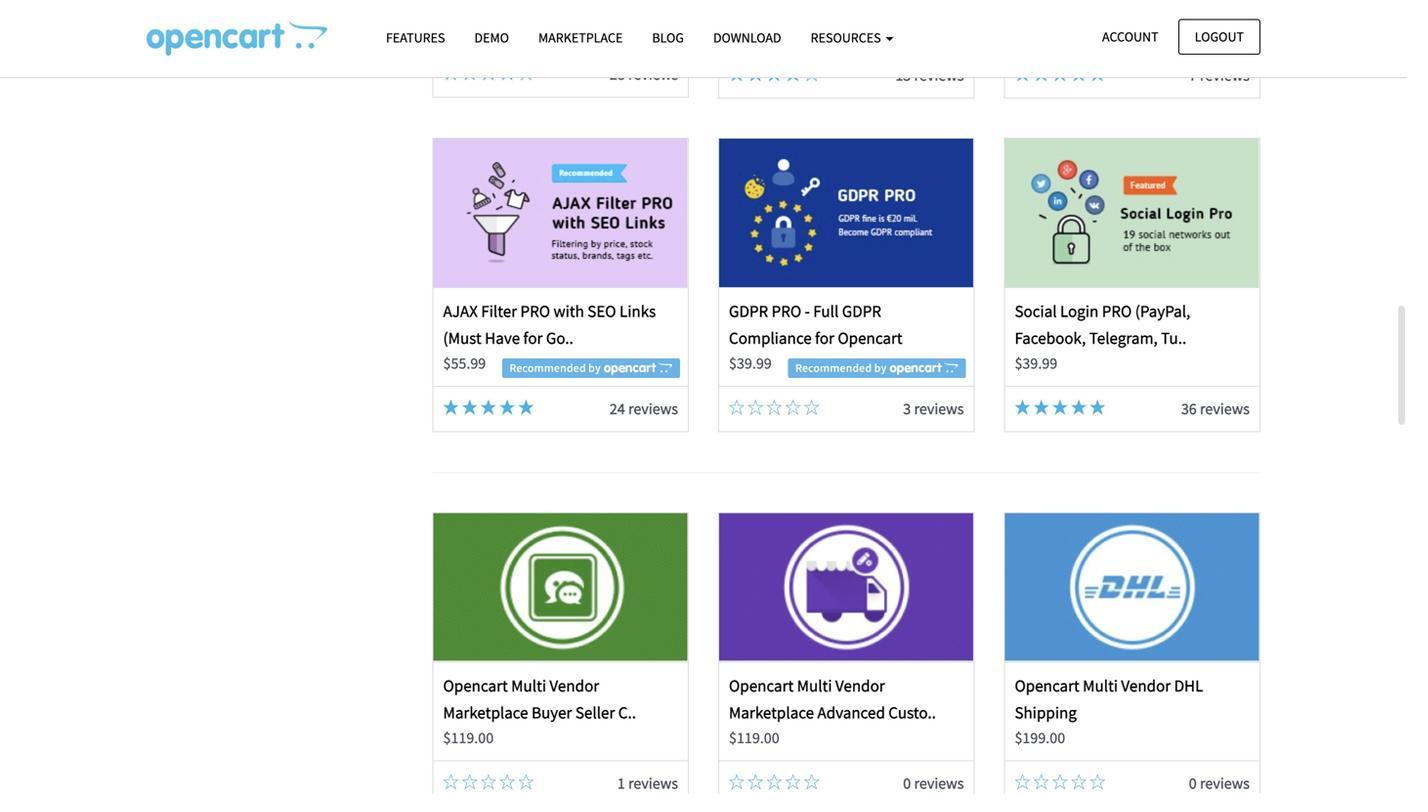Task type: vqa. For each thing, say whether or not it's contained in the screenshot.


Task type: describe. For each thing, give the bounding box(es) containing it.
resources link
[[796, 21, 909, 55]]

filter
[[481, 301, 517, 322]]

ajax
[[443, 301, 478, 322]]

7
[[1190, 66, 1197, 85]]

opencart inside gdpr pro - full gdpr compliance for opencart $39.99
[[838, 328, 903, 348]]

reviews for ajax filter pro with seo links (must have for go..
[[629, 400, 678, 419]]

other extensions image
[[147, 21, 328, 56]]

facebook,
[[1015, 328, 1087, 348]]

opencart for opencart multi vendor marketplace advanced custo..
[[729, 676, 794, 697]]

7 reviews
[[1190, 66, 1250, 85]]

vendor for advanced
[[836, 676, 885, 697]]

$119.00 inside opencart multi vendor marketplace buyer seller c.. $119.00
[[443, 729, 494, 749]]

1 horizontal spatial marketplace
[[539, 29, 623, 46]]

social login pro (paypal, facebook, telegram, tu.. link
[[1015, 301, 1191, 348]]

have
[[485, 328, 520, 348]]

$55.99
[[443, 354, 486, 374]]

1
[[618, 775, 625, 794]]

reviews for social login pro (paypal, facebook, telegram, tu..
[[1201, 400, 1250, 419]]

features
[[386, 29, 445, 46]]

reviews for opencart multi vendor marketplace advanced custo..
[[915, 775, 964, 794]]

logout link
[[1179, 19, 1261, 55]]

0 for opencart multi vendor dhl shipping
[[1190, 775, 1197, 794]]

36
[[1182, 400, 1197, 419]]

features link
[[372, 21, 460, 55]]

demo
[[475, 29, 509, 46]]

links
[[620, 301, 656, 322]]

custo..
[[889, 703, 936, 723]]

1 gdpr from the left
[[729, 301, 769, 322]]

opencart multi vendor marketplace advanced custo.. image
[[720, 514, 974, 663]]

opencart multi vendor marketplace advanced custo.. $119.00
[[729, 676, 936, 749]]

gdpr pro - full gdpr compliance for opencart link
[[729, 301, 903, 348]]

$39.99 inside the social login pro (paypal, facebook, telegram, tu.. $39.99
[[1015, 354, 1058, 374]]

0 for opencart multi vendor marketplace advanced custo..
[[904, 775, 911, 794]]

gdpr pro - full gdpr compliance for opencart $39.99
[[729, 301, 903, 374]]

3
[[904, 400, 911, 419]]

blog link
[[638, 21, 699, 55]]

$119.00 inside the opencart multi vendor marketplace advanced custo.. $119.00
[[729, 729, 780, 749]]

pro inside gdpr pro - full gdpr compliance for opencart $39.99
[[772, 301, 802, 322]]

opencart multi vendor dhl shipping image
[[1006, 514, 1260, 663]]

28
[[610, 65, 625, 84]]

13
[[896, 66, 911, 85]]

for inside the ajax filter pro with seo links (must have for go.. $55.99
[[524, 328, 543, 348]]

$39.99 inside gdpr pro - full gdpr compliance for opencart $39.99
[[729, 354, 772, 374]]

for inside gdpr pro - full gdpr compliance for opencart $39.99
[[815, 328, 835, 348]]

-
[[805, 301, 810, 322]]

pro for $39.99
[[1103, 301, 1132, 322]]

account
[[1103, 28, 1159, 45]]

download
[[714, 29, 782, 46]]

logout
[[1195, 28, 1245, 45]]

tu..
[[1162, 328, 1187, 348]]

demo link
[[460, 21, 524, 55]]

28 reviews
[[610, 65, 678, 84]]



Task type: locate. For each thing, give the bounding box(es) containing it.
buyer
[[532, 703, 572, 723]]

1 horizontal spatial vendor
[[836, 676, 885, 697]]

multi inside opencart multi vendor marketplace buyer seller c.. $119.00
[[511, 676, 547, 697]]

full
[[814, 301, 839, 322]]

login
[[1061, 301, 1099, 322]]

$39.99 right blog
[[729, 20, 772, 40]]

1 reviews
[[618, 775, 678, 794]]

3 reviews
[[904, 400, 964, 419]]

vendor inside opencart multi vendor marketplace buyer seller c.. $119.00
[[550, 676, 600, 697]]

multi inside opencart multi vendor dhl shipping $199.00
[[1083, 676, 1118, 697]]

3 multi from the left
[[1083, 676, 1118, 697]]

24 reviews
[[610, 400, 678, 419]]

1 horizontal spatial pro
[[772, 301, 802, 322]]

(must
[[443, 328, 482, 348]]

0 horizontal spatial vendor
[[550, 676, 600, 697]]

reviews for gdpr pro - full gdpr compliance for opencart
[[915, 400, 964, 419]]

marketplace inside the opencart multi vendor marketplace advanced custo.. $119.00
[[729, 703, 814, 723]]

vendor inside the opencart multi vendor marketplace advanced custo.. $119.00
[[836, 676, 885, 697]]

marketplace link
[[524, 21, 638, 55]]

0
[[904, 775, 911, 794], [1190, 775, 1197, 794]]

0 horizontal spatial multi
[[511, 676, 547, 697]]

opencart for opencart multi vendor marketplace buyer seller c..
[[443, 676, 508, 697]]

$119.00 down 'opencart multi vendor marketplace advanced custo..' link
[[729, 729, 780, 749]]

3 pro from the left
[[1103, 301, 1132, 322]]

reviews for opencart multi vendor marketplace buyer seller c..
[[629, 775, 678, 794]]

ajax filter pro with seo links (must have for go.. $55.99
[[443, 301, 656, 374]]

account link
[[1086, 19, 1176, 55]]

ajax filter pro with seo links (must have for go.. link
[[443, 301, 656, 348]]

reviews
[[629, 65, 678, 84], [915, 66, 964, 85], [1201, 66, 1250, 85], [629, 400, 678, 419], [915, 400, 964, 419], [1201, 400, 1250, 419], [629, 775, 678, 794], [915, 775, 964, 794], [1201, 775, 1250, 794]]

vendor
[[550, 676, 600, 697], [836, 676, 885, 697], [1122, 676, 1171, 697]]

ajax filter pro with seo links (must have for go.. image
[[434, 139, 688, 288]]

with
[[554, 301, 585, 322]]

seo
[[588, 301, 617, 322]]

vendor up the advanced
[[836, 676, 885, 697]]

multi up the advanced
[[797, 676, 832, 697]]

1 vendor from the left
[[550, 676, 600, 697]]

opencart
[[838, 328, 903, 348], [443, 676, 508, 697], [729, 676, 794, 697], [1015, 676, 1080, 697]]

2 horizontal spatial multi
[[1083, 676, 1118, 697]]

$39.99
[[729, 20, 772, 40], [729, 354, 772, 374], [1015, 354, 1058, 374]]

vendor inside opencart multi vendor dhl shipping $199.00
[[1122, 676, 1171, 697]]

opencart inside opencart multi vendor dhl shipping $199.00
[[1015, 676, 1080, 697]]

star light o image
[[518, 65, 534, 81], [748, 400, 764, 416], [767, 400, 783, 416], [786, 400, 801, 416], [804, 400, 820, 416], [462, 775, 478, 791], [481, 775, 497, 791], [518, 775, 534, 791], [729, 775, 745, 791], [767, 775, 783, 791], [1015, 775, 1031, 791], [1034, 775, 1050, 791], [1072, 775, 1087, 791]]

multi inside the opencart multi vendor marketplace advanced custo.. $119.00
[[797, 676, 832, 697]]

0 horizontal spatial 0
[[904, 775, 911, 794]]

0 reviews for opencart multi vendor marketplace advanced custo..
[[904, 775, 964, 794]]

2 for from the left
[[815, 328, 835, 348]]

0 horizontal spatial marketplace
[[443, 703, 529, 723]]

$119.00
[[443, 729, 494, 749], [729, 729, 780, 749]]

opencart multi vendor marketplace advanced custo.. link
[[729, 676, 936, 723]]

resources
[[811, 29, 884, 46]]

1 $119.00 from the left
[[443, 729, 494, 749]]

star light o image
[[804, 66, 820, 82], [729, 400, 745, 416], [443, 775, 459, 791], [500, 775, 515, 791], [748, 775, 764, 791], [786, 775, 801, 791], [804, 775, 820, 791], [1053, 775, 1068, 791], [1090, 775, 1106, 791]]

reviews for opencart multi vendor dhl shipping
[[1201, 775, 1250, 794]]

c..
[[619, 703, 636, 723]]

marketplace
[[539, 29, 623, 46], [443, 703, 529, 723], [729, 703, 814, 723]]

seller
[[576, 703, 615, 723]]

2 $119.00 from the left
[[729, 729, 780, 749]]

marketplace for opencart multi vendor marketplace advanced custo..
[[729, 703, 814, 723]]

1 horizontal spatial 0 reviews
[[1190, 775, 1250, 794]]

0 horizontal spatial 0 reviews
[[904, 775, 964, 794]]

pro left '-'
[[772, 301, 802, 322]]

dhl
[[1175, 676, 1204, 697]]

1 0 from the left
[[904, 775, 911, 794]]

1 pro from the left
[[521, 301, 551, 322]]

2 horizontal spatial marketplace
[[729, 703, 814, 723]]

$199.00
[[1015, 729, 1066, 749]]

opencart multi vendor marketplace buyer seller c.. $119.00
[[443, 676, 636, 749]]

1 multi from the left
[[511, 676, 547, 697]]

marketplace for opencart multi vendor marketplace buyer seller c..
[[443, 703, 529, 723]]

0 reviews for opencart multi vendor dhl shipping
[[1190, 775, 1250, 794]]

shipping
[[1015, 703, 1077, 723]]

2 pro from the left
[[772, 301, 802, 322]]

gdpr up compliance
[[729, 301, 769, 322]]

pro up telegram,
[[1103, 301, 1132, 322]]

star light image
[[443, 65, 459, 81], [462, 65, 478, 81], [748, 66, 764, 82], [767, 66, 783, 82], [786, 66, 801, 82], [1053, 66, 1068, 82], [1072, 66, 1087, 82], [1090, 66, 1106, 82], [481, 400, 497, 416], [500, 400, 515, 416], [1015, 400, 1031, 416], [1034, 400, 1050, 416], [1053, 400, 1068, 416], [1072, 400, 1087, 416]]

opencart multi vendor dhl shipping link
[[1015, 676, 1204, 723]]

2 gdpr from the left
[[842, 301, 882, 322]]

advanced
[[818, 703, 886, 723]]

0 horizontal spatial gdpr
[[729, 301, 769, 322]]

2 0 from the left
[[1190, 775, 1197, 794]]

2 horizontal spatial pro
[[1103, 301, 1132, 322]]

13 reviews
[[896, 66, 964, 85]]

1 horizontal spatial for
[[815, 328, 835, 348]]

$39.99 down the facebook,
[[1015, 354, 1058, 374]]

for
[[524, 328, 543, 348], [815, 328, 835, 348]]

pro left with
[[521, 301, 551, 322]]

vendor left dhl
[[1122, 676, 1171, 697]]

marketplace left buyer
[[443, 703, 529, 723]]

social login pro (paypal, facebook, telegram, tu.. $39.99
[[1015, 301, 1191, 374]]

download link
[[699, 21, 796, 55]]

1 horizontal spatial 0
[[1190, 775, 1197, 794]]

multi for advanced
[[797, 676, 832, 697]]

blog
[[652, 29, 684, 46]]

telegram,
[[1090, 328, 1158, 348]]

gdpr right full
[[842, 301, 882, 322]]

pro inside the social login pro (paypal, facebook, telegram, tu.. $39.99
[[1103, 301, 1132, 322]]

(paypal,
[[1136, 301, 1191, 322]]

2 0 reviews from the left
[[1190, 775, 1250, 794]]

pro inside the ajax filter pro with seo links (must have for go.. $55.99
[[521, 301, 551, 322]]

opencart inside opencart multi vendor marketplace buyer seller c.. $119.00
[[443, 676, 508, 697]]

gdpr pro - full gdpr compliance for opencart image
[[720, 139, 974, 288]]

vendor up seller
[[550, 676, 600, 697]]

0 horizontal spatial for
[[524, 328, 543, 348]]

opencart for opencart multi vendor dhl shipping
[[1015, 676, 1080, 697]]

36 reviews
[[1182, 400, 1250, 419]]

go..
[[546, 328, 574, 348]]

1 0 reviews from the left
[[904, 775, 964, 794]]

vendor for shipping
[[1122, 676, 1171, 697]]

multi up buyer
[[511, 676, 547, 697]]

pro for have
[[521, 301, 551, 322]]

0 horizontal spatial pro
[[521, 301, 551, 322]]

1 for from the left
[[524, 328, 543, 348]]

multi for shipping
[[1083, 676, 1118, 697]]

opencart inside the opencart multi vendor marketplace advanced custo.. $119.00
[[729, 676, 794, 697]]

24
[[610, 400, 625, 419]]

for left go.. on the left of page
[[524, 328, 543, 348]]

0 reviews
[[904, 775, 964, 794], [1190, 775, 1250, 794]]

multi left dhl
[[1083, 676, 1118, 697]]

social
[[1015, 301, 1057, 322]]

$119.00 down opencart multi vendor marketplace buyer seller c.. link
[[443, 729, 494, 749]]

marketplace inside opencart multi vendor marketplace buyer seller c.. $119.00
[[443, 703, 529, 723]]

for down full
[[815, 328, 835, 348]]

multi for buyer
[[511, 676, 547, 697]]

social login pro (paypal, facebook, telegram, tu.. image
[[1006, 139, 1260, 288]]

marketplace up 28
[[539, 29, 623, 46]]

pro
[[521, 301, 551, 322], [772, 301, 802, 322], [1103, 301, 1132, 322]]

1 horizontal spatial gdpr
[[842, 301, 882, 322]]

opencart multi vendor dhl shipping $199.00
[[1015, 676, 1204, 749]]

$39.99 down compliance
[[729, 354, 772, 374]]

vendor for buyer
[[550, 676, 600, 697]]

marketplace left the advanced
[[729, 703, 814, 723]]

2 horizontal spatial vendor
[[1122, 676, 1171, 697]]

2 vendor from the left
[[836, 676, 885, 697]]

compliance
[[729, 328, 812, 348]]

3 vendor from the left
[[1122, 676, 1171, 697]]

1 horizontal spatial $119.00
[[729, 729, 780, 749]]

2 multi from the left
[[797, 676, 832, 697]]

gdpr
[[729, 301, 769, 322], [842, 301, 882, 322]]

1 horizontal spatial multi
[[797, 676, 832, 697]]

0 horizontal spatial $119.00
[[443, 729, 494, 749]]

opencart multi vendor marketplace buyer seller c.. image
[[434, 514, 688, 663]]

opencart multi vendor marketplace buyer seller c.. link
[[443, 676, 636, 723]]

star light image
[[481, 65, 497, 81], [500, 65, 515, 81], [729, 66, 745, 82], [1015, 66, 1031, 82], [1034, 66, 1050, 82], [443, 400, 459, 416], [462, 400, 478, 416], [518, 400, 534, 416], [1090, 400, 1106, 416]]

multi
[[511, 676, 547, 697], [797, 676, 832, 697], [1083, 676, 1118, 697]]



